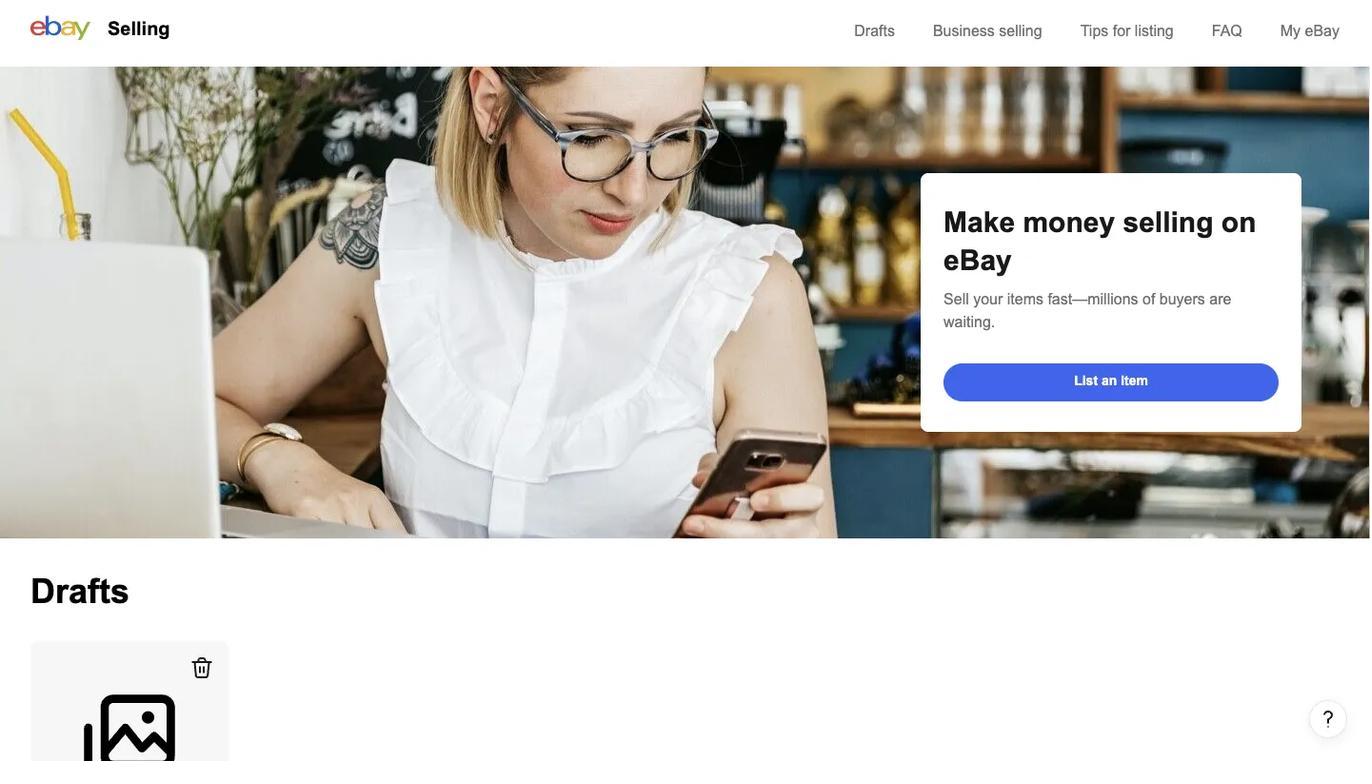Task type: locate. For each thing, give the bounding box(es) containing it.
1 vertical spatial selling
[[1123, 207, 1214, 239]]

faq
[[1212, 22, 1242, 39]]

shoes men, picture used in this draft. image
[[30, 642, 229, 762]]

make money selling on ebay
[[944, 207, 1256, 277]]

tips for listing
[[1080, 22, 1174, 39]]

drafts
[[854, 22, 895, 39], [30, 572, 130, 610]]

0 horizontal spatial selling
[[999, 22, 1042, 39]]

0 vertical spatial ebay
[[1305, 22, 1340, 39]]

of
[[1143, 290, 1155, 308]]

list
[[1074, 374, 1098, 389]]

tips for listing link
[[1080, 22, 1174, 39]]

waiting.
[[944, 313, 995, 330]]

1 horizontal spatial selling
[[1123, 207, 1214, 239]]

ebay inside make money selling on ebay
[[944, 245, 1012, 277]]

list an item
[[1074, 374, 1148, 389]]

selling
[[999, 22, 1042, 39], [1123, 207, 1214, 239]]

money
[[1023, 207, 1115, 239]]

selling inside make money selling on ebay
[[1123, 207, 1214, 239]]

1 vertical spatial drafts
[[30, 572, 130, 610]]

ebay right my
[[1305, 22, 1340, 39]]

items
[[1007, 290, 1044, 308]]

business selling
[[933, 22, 1042, 39]]

item
[[1121, 374, 1148, 389]]

selling
[[108, 18, 170, 39]]

ebay down 'make'
[[944, 245, 1012, 277]]

are
[[1210, 290, 1232, 308]]

selling left the on
[[1123, 207, 1214, 239]]

sell your items fast—millions of buyers are waiting.
[[944, 290, 1232, 330]]

selling right the business
[[999, 22, 1042, 39]]

business selling link
[[933, 22, 1042, 39]]

1 horizontal spatial drafts
[[854, 22, 895, 39]]

0 vertical spatial drafts
[[854, 22, 895, 39]]

0 horizontal spatial ebay
[[944, 245, 1012, 277]]

list an item link
[[944, 364, 1279, 402]]

ebay
[[1305, 22, 1340, 39], [944, 245, 1012, 277]]

1 vertical spatial ebay
[[944, 245, 1012, 277]]

listing
[[1135, 22, 1174, 39]]



Task type: vqa. For each thing, say whether or not it's contained in the screenshot.
Headphones 'link'
no



Task type: describe. For each thing, give the bounding box(es) containing it.
faq link
[[1212, 22, 1242, 39]]

my ebay
[[1281, 22, 1340, 39]]

buyers
[[1160, 290, 1205, 308]]

your
[[973, 290, 1003, 308]]

drafts link
[[854, 22, 895, 39]]

sell
[[944, 290, 969, 308]]

an
[[1102, 374, 1117, 389]]

fast—millions
[[1048, 290, 1138, 308]]

on
[[1222, 207, 1256, 239]]

make
[[944, 207, 1015, 239]]

my
[[1281, 22, 1301, 39]]

tips
[[1080, 22, 1109, 39]]

0 vertical spatial selling
[[999, 22, 1042, 39]]

0 horizontal spatial drafts
[[30, 572, 130, 610]]

my ebay link
[[1281, 22, 1340, 39]]

help, opens dialogs image
[[1319, 710, 1338, 729]]

for
[[1113, 22, 1131, 39]]

1 horizontal spatial ebay
[[1305, 22, 1340, 39]]

business
[[933, 22, 995, 39]]



